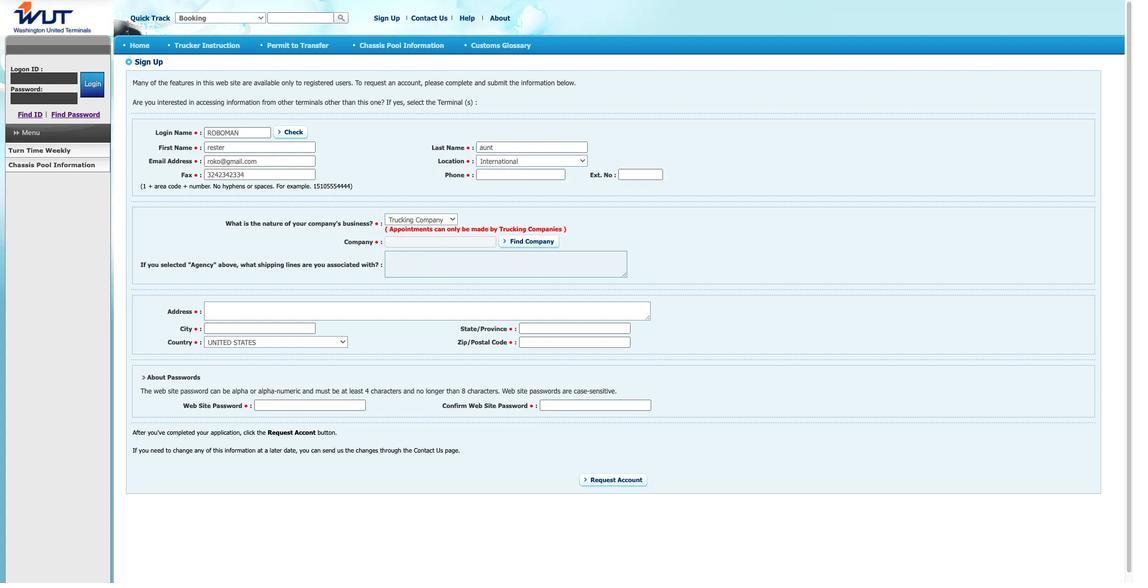 Task type: vqa. For each thing, say whether or not it's contained in the screenshot.
the Exit
no



Task type: locate. For each thing, give the bounding box(es) containing it.
2 find from the left
[[51, 110, 66, 118]]

information inside 'link'
[[53, 161, 95, 168]]

chassis
[[360, 41, 385, 49], [8, 161, 34, 168]]

pool down up
[[387, 41, 401, 49]]

information down contact
[[403, 41, 444, 49]]

chassis pool information
[[360, 41, 444, 49], [8, 161, 95, 168]]

0 horizontal spatial pool
[[36, 161, 51, 168]]

contact
[[411, 14, 437, 22]]

about link
[[490, 14, 510, 22]]

find down password: at top
[[18, 110, 32, 118]]

password
[[68, 110, 100, 118]]

quick
[[131, 14, 150, 22]]

trucker instruction
[[175, 41, 240, 49]]

0 vertical spatial pool
[[387, 41, 401, 49]]

sign up link
[[374, 14, 400, 22]]

chassis down the turn
[[8, 161, 34, 168]]

0 horizontal spatial chassis pool information
[[8, 161, 95, 168]]

1 vertical spatial information
[[53, 161, 95, 168]]

None text field
[[267, 12, 334, 23]]

customs
[[471, 41, 500, 49]]

chassis pool information down turn time weekly link
[[8, 161, 95, 168]]

1 vertical spatial chassis
[[8, 161, 34, 168]]

turn time weekly link
[[5, 143, 110, 158]]

information down weekly
[[53, 161, 95, 168]]

0 vertical spatial chassis
[[360, 41, 385, 49]]

find left password
[[51, 110, 66, 118]]

id down password: at top
[[34, 110, 43, 118]]

None password field
[[11, 93, 78, 104]]

find password link
[[51, 110, 100, 118]]

trucker
[[175, 41, 200, 49]]

id
[[31, 65, 39, 73], [34, 110, 43, 118]]

find for find id
[[18, 110, 32, 118]]

turn
[[8, 147, 24, 154]]

find
[[18, 110, 32, 118], [51, 110, 66, 118]]

1 horizontal spatial find
[[51, 110, 66, 118]]

0 vertical spatial information
[[403, 41, 444, 49]]

pool down turn time weekly
[[36, 161, 51, 168]]

find id link
[[18, 110, 43, 118]]

chassis down sign
[[360, 41, 385, 49]]

logon
[[11, 65, 30, 73]]

information
[[403, 41, 444, 49], [53, 161, 95, 168]]

0 horizontal spatial find
[[18, 110, 32, 118]]

help link
[[460, 14, 475, 22]]

0 horizontal spatial information
[[53, 161, 95, 168]]

1 vertical spatial pool
[[36, 161, 51, 168]]

1 horizontal spatial chassis pool information
[[360, 41, 444, 49]]

0 vertical spatial id
[[31, 65, 39, 73]]

1 vertical spatial chassis pool information
[[8, 161, 95, 168]]

1 vertical spatial id
[[34, 110, 43, 118]]

id left :
[[31, 65, 39, 73]]

chassis pool information down up
[[360, 41, 444, 49]]

1 find from the left
[[18, 110, 32, 118]]

transfer
[[300, 41, 329, 49]]

sign
[[374, 14, 389, 22]]

pool
[[387, 41, 401, 49], [36, 161, 51, 168]]

0 horizontal spatial chassis
[[8, 161, 34, 168]]

None text field
[[11, 73, 78, 84]]

find for find password
[[51, 110, 66, 118]]



Task type: describe. For each thing, give the bounding box(es) containing it.
quick track
[[131, 14, 170, 22]]

chassis pool information inside 'link'
[[8, 161, 95, 168]]

id for find
[[34, 110, 43, 118]]

glossary
[[502, 41, 531, 49]]

1 horizontal spatial chassis
[[360, 41, 385, 49]]

time
[[26, 147, 43, 154]]

about
[[490, 14, 510, 22]]

id for logon
[[31, 65, 39, 73]]

weekly
[[45, 147, 71, 154]]

find id
[[18, 110, 43, 118]]

permit
[[267, 41, 290, 49]]

track
[[151, 14, 170, 22]]

password:
[[11, 85, 43, 93]]

chassis inside 'link'
[[8, 161, 34, 168]]

0 vertical spatial chassis pool information
[[360, 41, 444, 49]]

contact us link
[[411, 14, 448, 22]]

chassis pool information link
[[5, 158, 110, 172]]

:
[[41, 65, 43, 73]]

contact us
[[411, 14, 448, 22]]

us
[[439, 14, 448, 22]]

instruction
[[202, 41, 240, 49]]

logon id :
[[11, 65, 43, 73]]

permit to transfer
[[267, 41, 329, 49]]

turn time weekly
[[8, 147, 71, 154]]

up
[[391, 14, 400, 22]]

customs glossary
[[471, 41, 531, 49]]

login image
[[80, 72, 104, 98]]

home
[[130, 41, 150, 49]]

1 horizontal spatial information
[[403, 41, 444, 49]]

1 horizontal spatial pool
[[387, 41, 401, 49]]

help
[[460, 14, 475, 22]]

find password
[[51, 110, 100, 118]]

pool inside 'link'
[[36, 161, 51, 168]]

to
[[292, 41, 298, 49]]

sign up
[[374, 14, 400, 22]]



